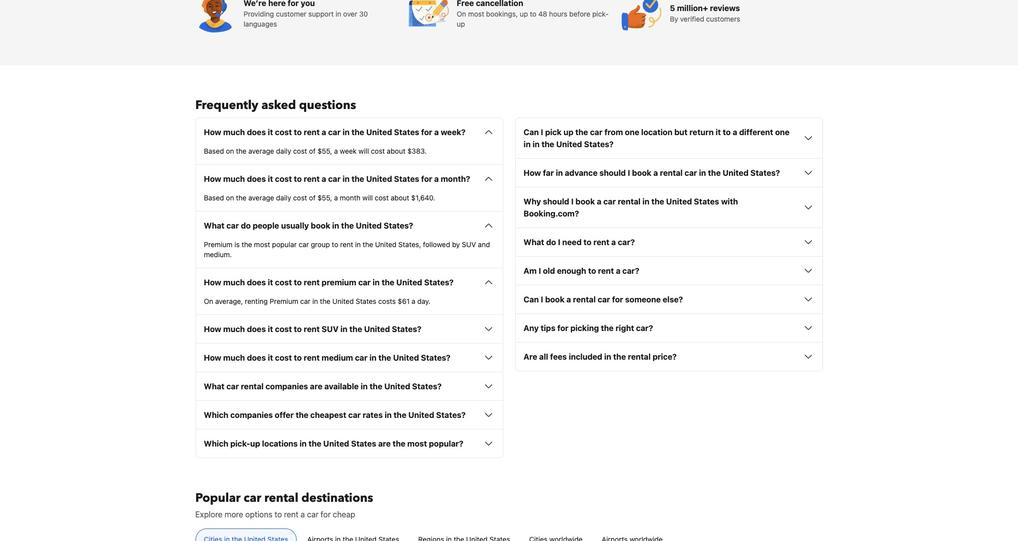 Task type: describe. For each thing, give the bounding box(es) containing it.
rent inside how much does it cost to rent suv in the united states? dropdown button
[[304, 325, 320, 334]]

it for how much does it cost to rent suv in the united states?
[[268, 325, 273, 334]]

5
[[670, 4, 675, 13]]

the up how much does it cost to rent medium car in the united states? dropdown button
[[350, 325, 362, 334]]

it for how much does it cost to rent a car in the united states for a week?
[[268, 128, 273, 137]]

explore
[[195, 511, 223, 520]]

book up why should i book a car rental in the united states with booking.com?
[[632, 169, 652, 178]]

based on the average daily cost of $55, a month will cost about $1,640.
[[204, 194, 436, 202]]

1 horizontal spatial premium
[[270, 297, 298, 306]]

a right $61
[[412, 297, 416, 306]]

bookings,
[[486, 10, 518, 18]]

what car rental companies are available in the united states? button
[[204, 381, 495, 393]]

what car do people usually book in the united states? button
[[204, 220, 495, 232]]

are all fees included in the rental price? button
[[524, 351, 815, 363]]

a left week
[[334, 147, 338, 156]]

are inside what car rental companies are available in the united states? dropdown button
[[310, 382, 323, 391]]

how far in advance should i book a rental car in the united states? button
[[524, 167, 815, 179]]

which for which companies offer the cheapest car rates  in the united states?
[[204, 411, 229, 420]]

states,
[[399, 241, 421, 249]]

for inside the popular car rental destinations explore more options to rent a car for cheap
[[321, 511, 331, 520]]

a down why should i book a car rental in the united states with booking.com?
[[612, 238, 616, 247]]

in inside "how much does it cost to rent premium car in the united states?" dropdown button
[[373, 278, 380, 287]]

what car rental companies are available in the united states?
[[204, 382, 442, 391]]

to inside on most bookings, up to 48 hours before pick- up
[[530, 10, 537, 18]]

$55, for week?
[[318, 147, 332, 156]]

in inside premium is the most popular car group to rent in the united states, followed by suv and medium.
[[355, 241, 361, 249]]

i inside can i pick up the car from one location but return it to a different one in in the united states?
[[541, 128, 544, 137]]

should inside why should i book a car rental in the united states with booking.com?
[[543, 197, 570, 206]]

united inside why should i book a car rental in the united states with booking.com?
[[666, 197, 692, 206]]

the down cheapest
[[309, 440, 322, 449]]

renting
[[245, 297, 268, 306]]

are
[[524, 353, 538, 362]]

return
[[690, 128, 714, 137]]

am i old enough to rent a car? button
[[524, 265, 815, 277]]

month
[[340, 194, 361, 202]]

i left need on the top
[[558, 238, 561, 247]]

car inside can i pick up the car from one location but return it to a different one in in the united states?
[[590, 128, 603, 137]]

car inside why should i book a car rental in the united states with booking.com?
[[604, 197, 616, 206]]

why should i book a car rental in the united states with booking.com?
[[524, 197, 738, 218]]

how for how much does it cost to rent premium car in the united states?
[[204, 278, 221, 287]]

a left month
[[334, 194, 338, 202]]

rent inside what do i need to rent a car? dropdown button
[[594, 238, 610, 247]]

how much does it cost to rent suv in the united states? button
[[204, 324, 495, 336]]

frequently
[[195, 97, 259, 114]]

book up group
[[311, 221, 330, 231]]

to right enough
[[588, 267, 596, 276]]

million+
[[677, 4, 708, 13]]

on for on average, renting premium car in the united states costs $61 a day.
[[204, 297, 213, 306]]

what car do people usually book in the united states?
[[204, 221, 413, 231]]

states? inside can i pick up the car from one location but return it to a different one in in the united states?
[[584, 140, 614, 149]]

rental inside why should i book a car rental in the united states with booking.com?
[[618, 197, 641, 206]]

daily for how much does it cost to rent a car in the united states for a month?
[[276, 194, 291, 202]]

in inside 'are all fees included in the rental price?' 'dropdown button'
[[605, 353, 612, 362]]

can i pick up the car from one location but return it to a different one in in the united states? button
[[524, 126, 815, 151]]

can i pick up the car from one location but return it to a different one in in the united states?
[[524, 128, 790, 149]]

cheapest
[[310, 411, 347, 420]]

which pick-up locations in the united states are the most popular? button
[[204, 438, 495, 450]]

states left costs
[[356, 297, 377, 306]]

languages
[[244, 20, 277, 28]]

rent inside how much does it cost to rent medium car in the united states? dropdown button
[[304, 354, 320, 363]]

is
[[235, 241, 240, 249]]

people
[[253, 221, 279, 231]]

a down can i pick up the car from one location but return it to a different one in in the united states?
[[654, 169, 658, 178]]

based for how much does it cost to rent a car in the united states for a week?
[[204, 147, 224, 156]]

the inside why should i book a car rental in the united states with booking.com?
[[652, 197, 665, 206]]

daily for how much does it cost to rent a car in the united states for a week?
[[276, 147, 291, 156]]

to down how much does it cost to rent suv in the united states?
[[294, 354, 302, 363]]

costs
[[378, 297, 396, 306]]

rent inside how much does it cost to rent a car in the united states for a month? dropdown button
[[304, 175, 320, 184]]

old
[[543, 267, 555, 276]]

how for how much does it cost to rent suv in the united states?
[[204, 325, 221, 334]]

does for how much does it cost to rent a car in the united states for a month?
[[247, 175, 266, 184]]

more
[[225, 511, 243, 520]]

medium.
[[204, 251, 232, 259]]

$55, for month?
[[318, 194, 332, 202]]

any tips for picking the right car? button
[[524, 323, 815, 335]]

to inside the popular car rental destinations explore more options to rent a car for cheap
[[275, 511, 282, 520]]

companies inside dropdown button
[[230, 411, 273, 420]]

based on the average daily cost of $55, a week will cost about $383.
[[204, 147, 427, 156]]

2 vertical spatial car?
[[636, 324, 653, 333]]

much for how much does it cost to rent premium car in the united states?
[[223, 278, 245, 287]]

a down enough
[[567, 295, 571, 304]]

how for how much does it cost to rent medium car in the united states?
[[204, 354, 221, 363]]

it inside can i pick up the car from one location but return it to a different one in in the united states?
[[716, 128, 721, 137]]

fees
[[550, 353, 567, 362]]

does for how much does it cost to rent suv in the united states?
[[247, 325, 266, 334]]

it for how much does it cost to rent premium car in the united states?
[[268, 278, 273, 287]]

5 million+ reviews by verified customers
[[670, 4, 741, 23]]

$61
[[398, 297, 410, 306]]

can i book a rental car for someone else? button
[[524, 294, 815, 306]]

48
[[539, 10, 547, 18]]

else?
[[663, 295, 683, 304]]

day.
[[418, 297, 431, 306]]

the down what car do people usually book in the united states? dropdown button
[[363, 241, 373, 249]]

pick- inside on most bookings, up to 48 hours before pick- up
[[593, 10, 609, 18]]

the up costs
[[382, 278, 395, 287]]

the down pick
[[542, 140, 555, 149]]

a left "week?"
[[434, 128, 439, 137]]

book inside why should i book a car rental in the united states with booking.com?
[[576, 197, 595, 206]]

in inside which pick-up locations in the united states are the most popular? dropdown button
[[300, 440, 307, 449]]

but
[[675, 128, 688, 137]]

by
[[452, 241, 460, 249]]

picking
[[571, 324, 599, 333]]

united inside premium is the most popular car group to rent in the united states, followed by suv and medium.
[[375, 241, 397, 249]]

in inside providing customer support in over 30 languages
[[336, 10, 341, 18]]

the up month
[[352, 175, 364, 184]]

a left month?
[[434, 175, 439, 184]]

we're here for you image
[[195, 0, 236, 33]]

cost inside how much does it cost to rent suv in the united states? dropdown button
[[275, 325, 292, 334]]

locations
[[262, 440, 298, 449]]

i left old
[[539, 267, 541, 276]]

the right offer
[[296, 411, 309, 420]]

usually
[[281, 221, 309, 231]]

cheap
[[333, 511, 355, 520]]

the left right
[[601, 324, 614, 333]]

offer
[[275, 411, 294, 420]]

tips
[[541, 324, 556, 333]]

how much does it cost to rent a car in the united states for a week? button
[[204, 126, 495, 138]]

premium
[[322, 278, 357, 287]]

different
[[740, 128, 774, 137]]

cost inside how much does it cost to rent a car in the united states for a week? dropdown button
[[275, 128, 292, 137]]

with
[[721, 197, 738, 206]]

need
[[563, 238, 582, 247]]

to up based on the average daily cost of $55, a month will cost about $1,640.
[[294, 175, 302, 184]]

premium inside premium is the most popular car group to rent in the united states, followed by suv and medium.
[[204, 241, 233, 249]]

which for which pick-up locations in the united states are the most popular?
[[204, 440, 229, 449]]

group
[[311, 241, 330, 249]]

cost right week
[[371, 147, 385, 156]]

suv inside dropdown button
[[322, 325, 339, 334]]

book down old
[[545, 295, 565, 304]]

in inside why should i book a car rental in the united states with booking.com?
[[643, 197, 650, 206]]

the right is
[[242, 241, 252, 249]]

right
[[616, 324, 635, 333]]

followed
[[423, 241, 450, 249]]

to up on average, renting premium car in the united states costs $61 a day.
[[294, 278, 302, 287]]

enough
[[557, 267, 587, 276]]

0 horizontal spatial do
[[241, 221, 251, 231]]

by
[[670, 15, 679, 23]]

questions
[[299, 97, 356, 114]]

a inside can i pick up the car from one location but return it to a different one in in the united states?
[[733, 128, 738, 137]]

how much does it cost to rent a car in the united states for a week?
[[204, 128, 466, 137]]

can i book a rental car for someone else?
[[524, 295, 683, 304]]

customer
[[276, 10, 307, 18]]

in inside what car do people usually book in the united states? dropdown button
[[332, 221, 339, 231]]

rent inside "how much does it cost to rent premium car in the united states?" dropdown button
[[304, 278, 320, 287]]

a inside the popular car rental destinations explore more options to rent a car for cheap
[[301, 511, 305, 520]]

week?
[[441, 128, 466, 137]]

average for how much does it cost to rent a car in the united states for a month?
[[248, 194, 274, 202]]

on for how much does it cost to rent a car in the united states for a month?
[[226, 194, 234, 202]]

for up $1,640.
[[421, 175, 433, 184]]

in inside how much does it cost to rent medium car in the united states? dropdown button
[[370, 354, 377, 363]]

how much does it cost to rent premium car in the united states?
[[204, 278, 454, 287]]

for right tips
[[558, 324, 569, 333]]

popular car rental destinations explore more options to rent a car for cheap
[[195, 491, 373, 520]]

providing
[[244, 10, 274, 18]]

much for how much does it cost to rent a car in the united states for a week?
[[223, 128, 245, 137]]

booking.com?
[[524, 209, 579, 218]]

rent inside how much does it cost to rent a car in the united states for a week? dropdown button
[[304, 128, 320, 137]]

week
[[340, 147, 357, 156]]

states down rates on the bottom left
[[351, 440, 377, 449]]

does for how much does it cost to rent medium car in the united states?
[[247, 354, 266, 363]]

price?
[[653, 353, 677, 362]]

a inside why should i book a car rental in the united states with booking.com?
[[597, 197, 602, 206]]

any tips for picking the right car?
[[524, 324, 653, 333]]

popular
[[272, 241, 297, 249]]

the down how much does it cost to rent suv in the united states? dropdown button
[[379, 354, 391, 363]]



Task type: locate. For each thing, give the bounding box(es) containing it.
1 vertical spatial based
[[204, 194, 224, 202]]

am i old enough to rent a car?
[[524, 267, 640, 276]]

i up why should i book a car rental in the united states with booking.com?
[[628, 169, 630, 178]]

0 vertical spatial premium
[[204, 241, 233, 249]]

much for how much does it cost to rent medium car in the united states?
[[223, 354, 245, 363]]

to left the 48
[[530, 10, 537, 18]]

it
[[268, 128, 273, 137], [716, 128, 721, 137], [268, 175, 273, 184], [268, 278, 273, 287], [268, 325, 273, 334], [268, 354, 273, 363]]

free cancellation image
[[409, 0, 449, 33]]

rent down on average, renting premium car in the united states costs $61 a day.
[[304, 325, 320, 334]]

1 horizontal spatial do
[[546, 238, 556, 247]]

about for week?
[[387, 147, 406, 156]]

rent down what car do people usually book in the united states? dropdown button
[[340, 241, 353, 249]]

to inside premium is the most popular car group to rent in the united states, followed by suv and medium.
[[332, 241, 338, 249]]

asked
[[262, 97, 296, 114]]

$383.
[[408, 147, 427, 156]]

up left the 48
[[520, 10, 528, 18]]

the up week
[[352, 128, 364, 137]]

united
[[366, 128, 392, 137], [557, 140, 582, 149], [723, 169, 749, 178], [366, 175, 392, 184], [666, 197, 692, 206], [356, 221, 382, 231], [375, 241, 397, 249], [397, 278, 422, 287], [333, 297, 354, 306], [364, 325, 390, 334], [393, 354, 419, 363], [385, 382, 410, 391], [409, 411, 434, 420], [323, 440, 349, 449]]

how much does it cost to rent a car in the united states for a month?
[[204, 175, 470, 184]]

0 horizontal spatial on
[[204, 297, 213, 306]]

rental inside the popular car rental destinations explore more options to rent a car for cheap
[[264, 491, 299, 507]]

1 vertical spatial average
[[248, 194, 274, 202]]

0 horizontal spatial are
[[310, 382, 323, 391]]

1 can from the top
[[524, 128, 539, 137]]

car? down why should i book a car rental in the united states with booking.com?
[[618, 238, 635, 247]]

rent inside am i old enough to rent a car? dropdown button
[[598, 267, 614, 276]]

1 vertical spatial on
[[204, 297, 213, 306]]

based for how much does it cost to rent a car in the united states for a month?
[[204, 194, 224, 202]]

3 does from the top
[[247, 278, 266, 287]]

average for how much does it cost to rent a car in the united states for a week?
[[248, 147, 274, 156]]

on left average, at the left of page
[[204, 297, 213, 306]]

available
[[325, 382, 359, 391]]

in inside how much does it cost to rent a car in the united states for a week? dropdown button
[[343, 128, 350, 137]]

rent inside the popular car rental destinations explore more options to rent a car for cheap
[[284, 511, 299, 520]]

5 million+ reviews image
[[622, 0, 662, 33]]

2 average from the top
[[248, 194, 274, 202]]

states up $1,640.
[[394, 175, 419, 184]]

2 of from the top
[[309, 194, 316, 202]]

up right pick
[[564, 128, 574, 137]]

the up rates on the bottom left
[[370, 382, 383, 391]]

before
[[570, 10, 591, 18]]

what for what do i need to rent a car?
[[524, 238, 545, 247]]

companies up offer
[[266, 382, 308, 391]]

daily down 'asked'
[[276, 147, 291, 156]]

about left $383.
[[387, 147, 406, 156]]

hours
[[549, 10, 568, 18]]

cost right month
[[375, 194, 389, 202]]

cost up usually
[[293, 194, 307, 202]]

1 vertical spatial car?
[[623, 267, 640, 276]]

cost inside how much does it cost to rent medium car in the united states? dropdown button
[[275, 354, 292, 363]]

how much does it cost to rent suv in the united states?
[[204, 325, 422, 334]]

1 vertical spatial do
[[546, 238, 556, 247]]

states inside why should i book a car rental in the united states with booking.com?
[[694, 197, 720, 206]]

can
[[524, 128, 539, 137], [524, 295, 539, 304]]

premium is the most popular car group to rent in the united states, followed by suv and medium.
[[204, 241, 490, 259]]

it for how much does it cost to rent a car in the united states for a month?
[[268, 175, 273, 184]]

are all fees included in the rental price?
[[524, 353, 677, 362]]

much
[[223, 128, 245, 137], [223, 175, 245, 184], [223, 278, 245, 287], [223, 325, 245, 334], [223, 354, 245, 363]]

2 can from the top
[[524, 295, 539, 304]]

the up premium is the most popular car group to rent in the united states, followed by suv and medium.
[[341, 221, 354, 231]]

0 vertical spatial companies
[[266, 382, 308, 391]]

companies left offer
[[230, 411, 273, 420]]

it inside dropdown button
[[268, 128, 273, 137]]

$55, down how much does it cost to rent a car in the united states for a month?
[[318, 194, 332, 202]]

3 much from the top
[[223, 278, 245, 287]]

how much does it cost to rent a car in the united states for a month? button
[[204, 173, 495, 185]]

much inside "how much does it cost to rent premium car in the united states?" dropdown button
[[223, 278, 245, 287]]

1 vertical spatial most
[[254, 241, 270, 249]]

companies inside dropdown button
[[266, 382, 308, 391]]

car? for am i old enough to rent a car?
[[623, 267, 640, 276]]

30
[[359, 10, 368, 18]]

one right 'different'
[[776, 128, 790, 137]]

and
[[478, 241, 490, 249]]

$1,640.
[[411, 194, 436, 202]]

rent left medium
[[304, 354, 320, 363]]

in inside what car rental companies are available in the united states? dropdown button
[[361, 382, 368, 391]]

rates
[[363, 411, 383, 420]]

0 vertical spatial do
[[241, 221, 251, 231]]

the right rates on the bottom left
[[394, 411, 407, 420]]

the right pick
[[576, 128, 588, 137]]

0 vertical spatial are
[[310, 382, 323, 391]]

month?
[[441, 175, 470, 184]]

the left popular?
[[393, 440, 406, 449]]

for left someone
[[612, 295, 624, 304]]

to inside can i pick up the car from one location but return it to a different one in in the united states?
[[723, 128, 731, 137]]

0 vertical spatial daily
[[276, 147, 291, 156]]

1 horizontal spatial are
[[378, 440, 391, 449]]

does for how much does it cost to rent premium car in the united states?
[[247, 278, 266, 287]]

2 which from the top
[[204, 440, 229, 449]]

of for how much does it cost to rent a car in the united states for a month?
[[309, 194, 316, 202]]

to up based on the average daily cost of $55, a week will cost about $383.
[[294, 128, 302, 137]]

1 horizontal spatial on
[[457, 10, 466, 18]]

which
[[204, 411, 229, 420], [204, 440, 229, 449]]

tab list
[[187, 529, 831, 542]]

1 vertical spatial on
[[226, 194, 234, 202]]

0 vertical spatial should
[[600, 169, 626, 178]]

will for week?
[[359, 147, 369, 156]]

for left cheap
[[321, 511, 331, 520]]

how for how far in advance should i book a rental car in the united states?
[[524, 169, 541, 178]]

0 vertical spatial will
[[359, 147, 369, 156]]

states?
[[584, 140, 614, 149], [751, 169, 780, 178], [384, 221, 413, 231], [424, 278, 454, 287], [392, 325, 422, 334], [421, 354, 451, 363], [412, 382, 442, 391], [436, 411, 466, 420]]

how
[[204, 128, 221, 137], [524, 169, 541, 178], [204, 175, 221, 184], [204, 278, 221, 287], [204, 325, 221, 334], [204, 354, 221, 363]]

0 vertical spatial pick-
[[593, 10, 609, 18]]

i up tips
[[541, 295, 544, 304]]

to inside dropdown button
[[294, 128, 302, 137]]

in inside how much does it cost to rent suv in the united states? dropdown button
[[341, 325, 348, 334]]

how much does it cost to rent medium car in the united states? button
[[204, 352, 495, 364]]

5 does from the top
[[247, 354, 266, 363]]

a up based on the average daily cost of $55, a month will cost about $1,640.
[[322, 175, 326, 184]]

cost down on average, renting premium car in the united states costs $61 a day.
[[275, 325, 292, 334]]

what for what car do people usually book in the united states?
[[204, 221, 225, 231]]

up right free cancellation image
[[457, 20, 465, 28]]

1 vertical spatial companies
[[230, 411, 273, 420]]

$55,
[[318, 147, 332, 156], [318, 194, 332, 202]]

how for how much does it cost to rent a car in the united states for a week?
[[204, 128, 221, 137]]

what
[[204, 221, 225, 231], [524, 238, 545, 247], [204, 382, 225, 391]]

how for how much does it cost to rent a car in the united states for a month?
[[204, 175, 221, 184]]

cost down how much does it cost to rent a car in the united states for a week?
[[293, 147, 307, 156]]

on
[[457, 10, 466, 18], [204, 297, 213, 306]]

1 one from the left
[[625, 128, 640, 137]]

up
[[520, 10, 528, 18], [457, 20, 465, 28], [564, 128, 574, 137], [250, 440, 260, 449]]

1 horizontal spatial pick-
[[593, 10, 609, 18]]

can left pick
[[524, 128, 539, 137]]

a down destinations at the bottom of the page
[[301, 511, 305, 520]]

up inside can i pick up the car from one location but return it to a different one in in the united states?
[[564, 128, 574, 137]]

rent up based on the average daily cost of $55, a month will cost about $1,640.
[[304, 175, 320, 184]]

0 vertical spatial which
[[204, 411, 229, 420]]

to right need on the top
[[584, 238, 592, 247]]

1 vertical spatial should
[[543, 197, 570, 206]]

of for how much does it cost to rent a car in the united states for a week?
[[309, 147, 316, 156]]

2 does from the top
[[247, 175, 266, 184]]

5 much from the top
[[223, 354, 245, 363]]

can for can i pick up the car from one location but return it to a different one in in the united states?
[[524, 128, 539, 137]]

car? up someone
[[623, 267, 640, 276]]

1 vertical spatial daily
[[276, 194, 291, 202]]

1 vertical spatial pick-
[[230, 440, 250, 449]]

cost up based on the average daily cost of $55, a month will cost about $1,640.
[[275, 175, 292, 184]]

rent
[[304, 128, 320, 137], [304, 175, 320, 184], [594, 238, 610, 247], [340, 241, 353, 249], [598, 267, 614, 276], [304, 278, 320, 287], [304, 325, 320, 334], [304, 354, 320, 363], [284, 511, 299, 520]]

car
[[328, 128, 341, 137], [590, 128, 603, 137], [685, 169, 697, 178], [328, 175, 341, 184], [604, 197, 616, 206], [227, 221, 239, 231], [299, 241, 309, 249], [358, 278, 371, 287], [598, 295, 610, 304], [300, 297, 311, 306], [355, 354, 368, 363], [227, 382, 239, 391], [348, 411, 361, 420], [244, 491, 261, 507], [307, 511, 319, 520]]

does
[[247, 128, 266, 137], [247, 175, 266, 184], [247, 278, 266, 287], [247, 325, 266, 334], [247, 354, 266, 363]]

0 vertical spatial most
[[468, 10, 484, 18]]

does for how much does it cost to rent a car in the united states for a week?
[[247, 128, 266, 137]]

will for month?
[[363, 194, 373, 202]]

1 which from the top
[[204, 411, 229, 420]]

1 vertical spatial can
[[524, 295, 539, 304]]

how inside dropdown button
[[204, 128, 221, 137]]

1 horizontal spatial should
[[600, 169, 626, 178]]

1 average from the top
[[248, 147, 274, 156]]

most left bookings,
[[468, 10, 484, 18]]

2 $55, from the top
[[318, 194, 332, 202]]

1 much from the top
[[223, 128, 245, 137]]

0 vertical spatial can
[[524, 128, 539, 137]]

rent inside premium is the most popular car group to rent in the united states, followed by suv and medium.
[[340, 241, 353, 249]]

1 on from the top
[[226, 147, 234, 156]]

about for month?
[[391, 194, 410, 202]]

0 horizontal spatial suv
[[322, 325, 339, 334]]

0 horizontal spatial pick-
[[230, 440, 250, 449]]

the down how far in advance should i book a rental car in the united states?
[[652, 197, 665, 206]]

0 horizontal spatial premium
[[204, 241, 233, 249]]

to right return
[[723, 128, 731, 137]]

0 vertical spatial about
[[387, 147, 406, 156]]

the down frequently
[[236, 147, 247, 156]]

states? inside dropdown button
[[412, 382, 442, 391]]

rental inside dropdown button
[[241, 382, 264, 391]]

will right week
[[359, 147, 369, 156]]

0 horizontal spatial one
[[625, 128, 640, 137]]

over
[[343, 10, 357, 18]]

can up any
[[524, 295, 539, 304]]

2 one from the left
[[776, 128, 790, 137]]

much for how much does it cost to rent suv in the united states?
[[223, 325, 245, 334]]

most left popular?
[[408, 440, 427, 449]]

car inside premium is the most popular car group to rent in the united states, followed by suv and medium.
[[299, 241, 309, 249]]

1 based from the top
[[204, 147, 224, 156]]

cost down 'asked'
[[275, 128, 292, 137]]

average down frequently asked questions
[[248, 147, 274, 156]]

2 vertical spatial what
[[204, 382, 225, 391]]

what inside dropdown button
[[204, 382, 225, 391]]

what do i need to rent a car? button
[[524, 237, 815, 249]]

0 vertical spatial suv
[[462, 241, 476, 249]]

should inside how far in advance should i book a rental car in the united states? dropdown button
[[600, 169, 626, 178]]

the up is
[[236, 194, 247, 202]]

up left locations
[[250, 440, 260, 449]]

much for how much does it cost to rent a car in the united states for a month?
[[223, 175, 245, 184]]

pick- inside which pick-up locations in the united states are the most popular? dropdown button
[[230, 440, 250, 449]]

on
[[226, 147, 234, 156], [226, 194, 234, 202]]

can inside can i pick up the car from one location but return it to a different one in in the united states?
[[524, 128, 539, 137]]

will
[[359, 147, 369, 156], [363, 194, 373, 202]]

on inside on most bookings, up to 48 hours before pick- up
[[457, 10, 466, 18]]

1 of from the top
[[309, 147, 316, 156]]

0 horizontal spatial most
[[254, 241, 270, 249]]

i left pick
[[541, 128, 544, 137]]

on right free cancellation image
[[457, 10, 466, 18]]

2 on from the top
[[226, 194, 234, 202]]

0 vertical spatial on
[[457, 10, 466, 18]]

states
[[394, 128, 419, 137], [394, 175, 419, 184], [694, 197, 720, 206], [356, 297, 377, 306], [351, 440, 377, 449]]

are inside which pick-up locations in the united states are the most popular? dropdown button
[[378, 440, 391, 449]]

reviews
[[710, 4, 740, 13]]

for
[[421, 128, 433, 137], [421, 175, 433, 184], [612, 295, 624, 304], [558, 324, 569, 333], [321, 511, 331, 520]]

the down how much does it cost to rent premium car in the united states?
[[320, 297, 331, 306]]

1 $55, from the top
[[318, 147, 332, 156]]

suv right by
[[462, 241, 476, 249]]

2 much from the top
[[223, 175, 245, 184]]

am
[[524, 267, 537, 276]]

most
[[468, 10, 484, 18], [254, 241, 270, 249], [408, 440, 427, 449]]

cost
[[275, 128, 292, 137], [293, 147, 307, 156], [371, 147, 385, 156], [275, 175, 292, 184], [293, 194, 307, 202], [375, 194, 389, 202], [275, 278, 292, 287], [275, 325, 292, 334], [275, 354, 292, 363]]

most down people
[[254, 241, 270, 249]]

i up booking.com?
[[572, 197, 574, 206]]

which pick-up locations in the united states are the most popular?
[[204, 440, 464, 449]]

car? right right
[[636, 324, 653, 333]]

united inside can i pick up the car from one location but return it to a different one in in the united states?
[[557, 140, 582, 149]]

1 horizontal spatial most
[[408, 440, 427, 449]]

suv inside premium is the most popular car group to rent in the united states, followed by suv and medium.
[[462, 241, 476, 249]]

for up $383.
[[421, 128, 433, 137]]

rental
[[660, 169, 683, 178], [618, 197, 641, 206], [573, 295, 596, 304], [628, 353, 651, 362], [241, 382, 264, 391], [264, 491, 299, 507]]

someone
[[625, 295, 661, 304]]

2 horizontal spatial most
[[468, 10, 484, 18]]

rent up based on the average daily cost of $55, a week will cost about $383.
[[304, 128, 320, 137]]

location
[[642, 128, 673, 137]]

medium
[[322, 354, 353, 363]]

it for how much does it cost to rent medium car in the united states?
[[268, 354, 273, 363]]

which companies offer the cheapest car rates  in the united states?
[[204, 411, 466, 420]]

0 vertical spatial average
[[248, 147, 274, 156]]

1 vertical spatial which
[[204, 440, 229, 449]]

of up what car do people usually book in the united states?
[[309, 194, 316, 202]]

states? inside dropdown button
[[436, 411, 466, 420]]

1 vertical spatial of
[[309, 194, 316, 202]]

to down on average, renting premium car in the united states costs $61 a day.
[[294, 325, 302, 334]]

a down the advance
[[597, 197, 602, 206]]

0 vertical spatial of
[[309, 147, 316, 156]]

0 vertical spatial based
[[204, 147, 224, 156]]

from
[[605, 128, 623, 137]]

much inside how much does it cost to rent a car in the united states for a month? dropdown button
[[223, 175, 245, 184]]

up inside which pick-up locations in the united states are the most popular? dropdown button
[[250, 440, 260, 449]]

how far in advance should i book a rental car in the united states?
[[524, 169, 780, 178]]

in inside which companies offer the cheapest car rates  in the united states? dropdown button
[[385, 411, 392, 420]]

1 horizontal spatial one
[[776, 128, 790, 137]]

rent right options
[[284, 511, 299, 520]]

to
[[530, 10, 537, 18], [294, 128, 302, 137], [723, 128, 731, 137], [294, 175, 302, 184], [584, 238, 592, 247], [332, 241, 338, 249], [588, 267, 596, 276], [294, 278, 302, 287], [294, 325, 302, 334], [294, 354, 302, 363], [275, 511, 282, 520]]

what for what car rental companies are available in the united states?
[[204, 382, 225, 391]]

a up based on the average daily cost of $55, a week will cost about $383.
[[322, 128, 326, 137]]

do left people
[[241, 221, 251, 231]]

for inside dropdown button
[[421, 128, 433, 137]]

1 vertical spatial suv
[[322, 325, 339, 334]]

to right group
[[332, 241, 338, 249]]

premium right renting
[[270, 297, 298, 306]]

providing customer support in over 30 languages
[[244, 10, 368, 28]]

0 vertical spatial $55,
[[318, 147, 332, 156]]

on most bookings, up to 48 hours before pick- up
[[457, 10, 609, 28]]

the inside 'dropdown button'
[[614, 353, 626, 362]]

advance
[[565, 169, 598, 178]]

how much does it cost to rent medium car in the united states?
[[204, 354, 451, 363]]

rental inside 'dropdown button'
[[628, 353, 651, 362]]

most inside dropdown button
[[408, 440, 427, 449]]

in inside how much does it cost to rent a car in the united states for a month? dropdown button
[[343, 175, 350, 184]]

0 vertical spatial what
[[204, 221, 225, 231]]

1 does from the top
[[247, 128, 266, 137]]

much inside how much does it cost to rent suv in the united states? dropdown button
[[223, 325, 245, 334]]

should right the advance
[[600, 169, 626, 178]]

are down rates on the bottom left
[[378, 440, 391, 449]]

are left available
[[310, 382, 323, 391]]

most inside premium is the most popular car group to rent in the united states, followed by suv and medium.
[[254, 241, 270, 249]]

rent up on average, renting premium car in the united states costs $61 a day.
[[304, 278, 320, 287]]

1 vertical spatial will
[[363, 194, 373, 202]]

$55, down how much does it cost to rent a car in the united states for a week?
[[318, 147, 332, 156]]

0 vertical spatial on
[[226, 147, 234, 156]]

on for on most bookings, up to 48 hours before pick- up
[[457, 10, 466, 18]]

why should i book a car rental in the united states with booking.com? button
[[524, 196, 815, 220]]

1 vertical spatial are
[[378, 440, 391, 449]]

options
[[245, 511, 273, 520]]

2 vertical spatial most
[[408, 440, 427, 449]]

the down return
[[708, 169, 721, 178]]

4 does from the top
[[247, 325, 266, 334]]

car?
[[618, 238, 635, 247], [623, 267, 640, 276], [636, 324, 653, 333]]

0 vertical spatial car?
[[618, 238, 635, 247]]

destinations
[[302, 491, 373, 507]]

what do i need to rent a car?
[[524, 238, 635, 247]]

1 vertical spatial $55,
[[318, 194, 332, 202]]

the down right
[[614, 353, 626, 362]]

states inside dropdown button
[[394, 128, 419, 137]]

cost inside "how much does it cost to rent premium car in the united states?" dropdown button
[[275, 278, 292, 287]]

cost down how much does it cost to rent suv in the united states?
[[275, 354, 292, 363]]

much inside how much does it cost to rent medium car in the united states? dropdown button
[[223, 354, 245, 363]]

i inside why should i book a car rental in the united states with booking.com?
[[572, 197, 574, 206]]

pick
[[545, 128, 562, 137]]

pick- right before in the right top of the page
[[593, 10, 609, 18]]

1 vertical spatial about
[[391, 194, 410, 202]]

can for can i book a rental car for someone else?
[[524, 295, 539, 304]]

much inside how much does it cost to rent a car in the united states for a week? dropdown button
[[223, 128, 245, 137]]

1 vertical spatial premium
[[270, 297, 298, 306]]

daily up usually
[[276, 194, 291, 202]]

book down the advance
[[576, 197, 595, 206]]

daily
[[276, 147, 291, 156], [276, 194, 291, 202]]

all
[[539, 353, 548, 362]]

on for how much does it cost to rent a car in the united states for a week?
[[226, 147, 234, 156]]

which inside dropdown button
[[204, 440, 229, 449]]

which inside dropdown button
[[204, 411, 229, 420]]

2 based from the top
[[204, 194, 224, 202]]

1 vertical spatial what
[[524, 238, 545, 247]]

any
[[524, 324, 539, 333]]

most inside on most bookings, up to 48 hours before pick- up
[[468, 10, 484, 18]]

to right options
[[275, 511, 282, 520]]

0 horizontal spatial should
[[543, 197, 570, 206]]

a up can i book a rental car for someone else?
[[616, 267, 621, 276]]

does inside dropdown button
[[247, 128, 266, 137]]

1 daily from the top
[[276, 147, 291, 156]]

included
[[569, 353, 603, 362]]

why
[[524, 197, 541, 206]]

car? for what do i need to rent a car?
[[618, 238, 635, 247]]

1 horizontal spatial suv
[[462, 241, 476, 249]]

i
[[541, 128, 544, 137], [628, 169, 630, 178], [572, 197, 574, 206], [558, 238, 561, 247], [539, 267, 541, 276], [541, 295, 544, 304]]

4 much from the top
[[223, 325, 245, 334]]

cost inside how much does it cost to rent a car in the united states for a month? dropdown button
[[275, 175, 292, 184]]

a left 'different'
[[733, 128, 738, 137]]

2 daily from the top
[[276, 194, 291, 202]]



Task type: vqa. For each thing, say whether or not it's contained in the screenshot.
average
yes



